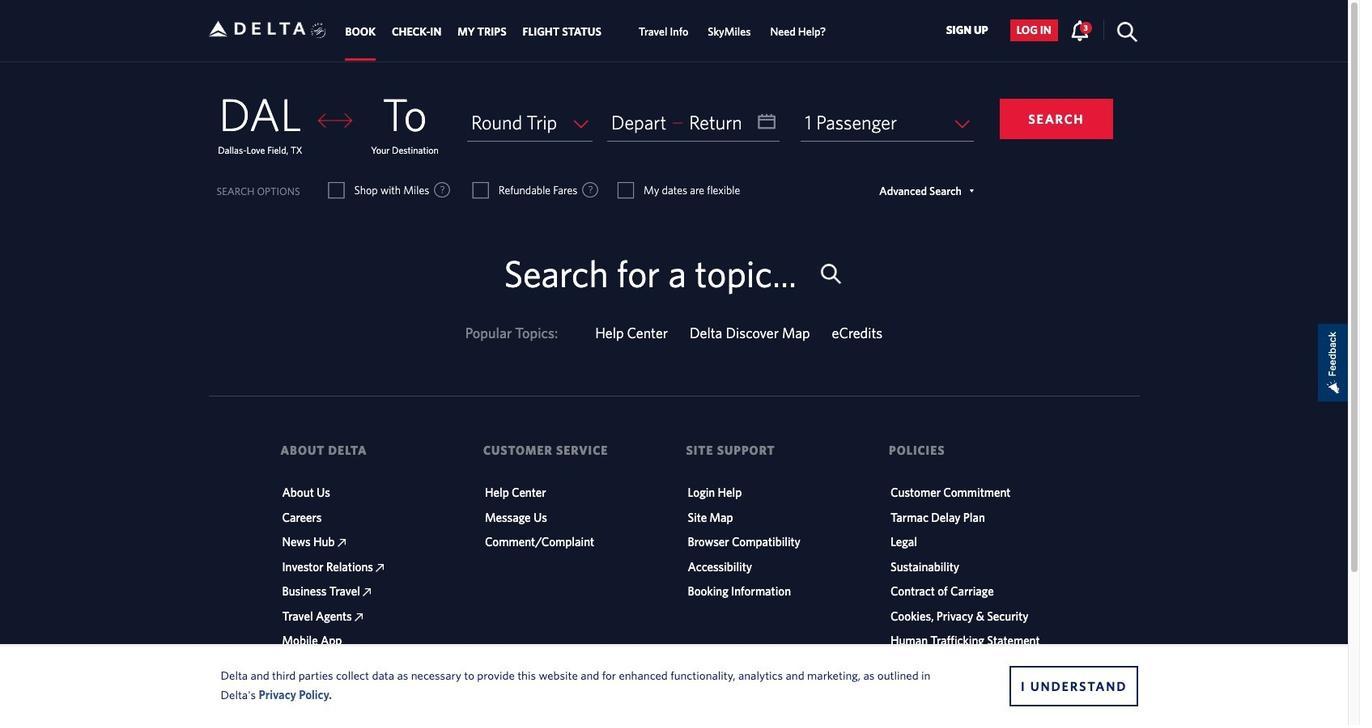 Task type: locate. For each thing, give the bounding box(es) containing it.
tab list
[[337, 0, 836, 61]]

0 vertical spatial this link opens another site in a new window that may not follow the same accessibility policies as delta air lines. image
[[338, 540, 346, 548]]

None field
[[467, 104, 593, 142], [801, 104, 974, 142], [467, 104, 593, 142], [801, 104, 974, 142]]

this link opens another site in a new window that may not follow the same accessibility policies as delta air lines. image
[[363, 589, 371, 597], [355, 614, 363, 622]]

this link opens another site in a new window that may not follow the same accessibility policies as delta air lines. image
[[338, 540, 346, 548], [376, 564, 384, 573]]

None text field
[[607, 104, 780, 142]]

0 vertical spatial this link opens another site in a new window that may not follow the same accessibility policies as delta air lines. image
[[363, 589, 371, 597]]

skyteam image
[[311, 6, 327, 56]]

1 horizontal spatial this link opens another site in a new window that may not follow the same accessibility policies as delta air lines. image
[[376, 564, 384, 573]]

None checkbox
[[329, 182, 344, 198], [474, 182, 488, 198], [619, 182, 633, 198], [329, 182, 344, 198], [474, 182, 488, 198], [619, 182, 633, 198]]

delta air lines image
[[209, 4, 306, 54]]



Task type: vqa. For each thing, say whether or not it's contained in the screenshot.
tab list
yes



Task type: describe. For each thing, give the bounding box(es) containing it.
1 vertical spatial this link opens another site in a new window that may not follow the same accessibility policies as delta air lines. image
[[355, 614, 363, 622]]

0 horizontal spatial this link opens another site in a new window that may not follow the same accessibility policies as delta air lines. image
[[338, 540, 346, 548]]

1 vertical spatial this link opens another site in a new window that may not follow the same accessibility policies as delta air lines. image
[[376, 564, 384, 573]]



